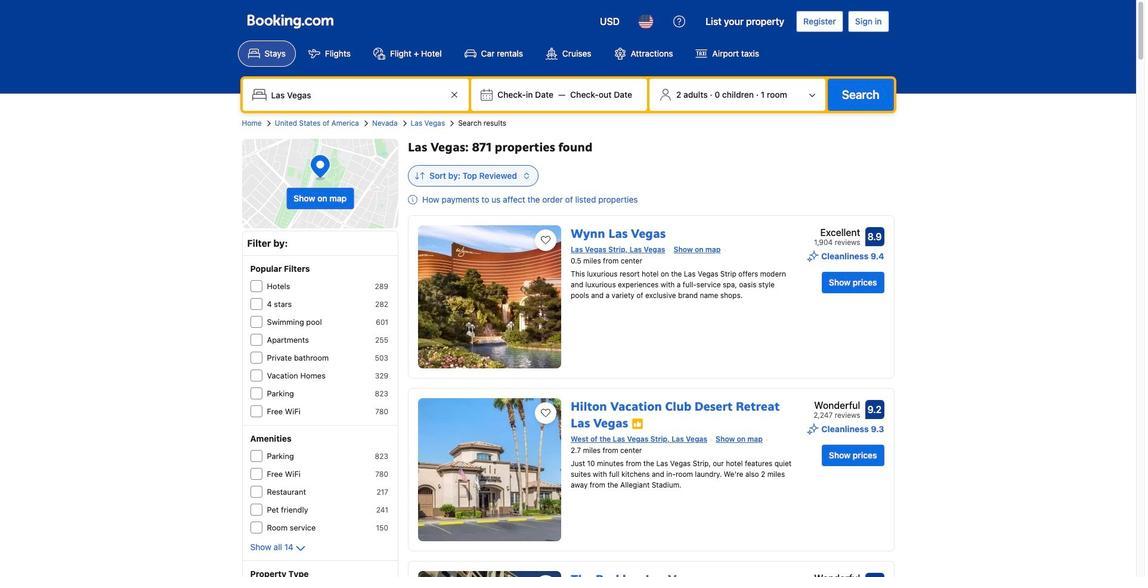 Task type: locate. For each thing, give the bounding box(es) containing it.
search results updated. las vegas: 871 properties found. element
[[408, 139, 894, 156]]

hilton vacation club desert retreat las vegas image
[[418, 398, 561, 542]]

this property is part of our preferred partner program. it's committed to providing excellent service and good value. it'll pay us a higher commission if you make a booking. image
[[632, 418, 644, 430], [632, 418, 644, 430]]



Task type: describe. For each thing, give the bounding box(es) containing it.
wynn las vegas image
[[418, 225, 561, 369]]

booking.com image
[[247, 14, 333, 29]]

Where are you going? field
[[266, 84, 447, 106]]



Task type: vqa. For each thing, say whether or not it's contained in the screenshot.
I in the Dropdown Button
no



